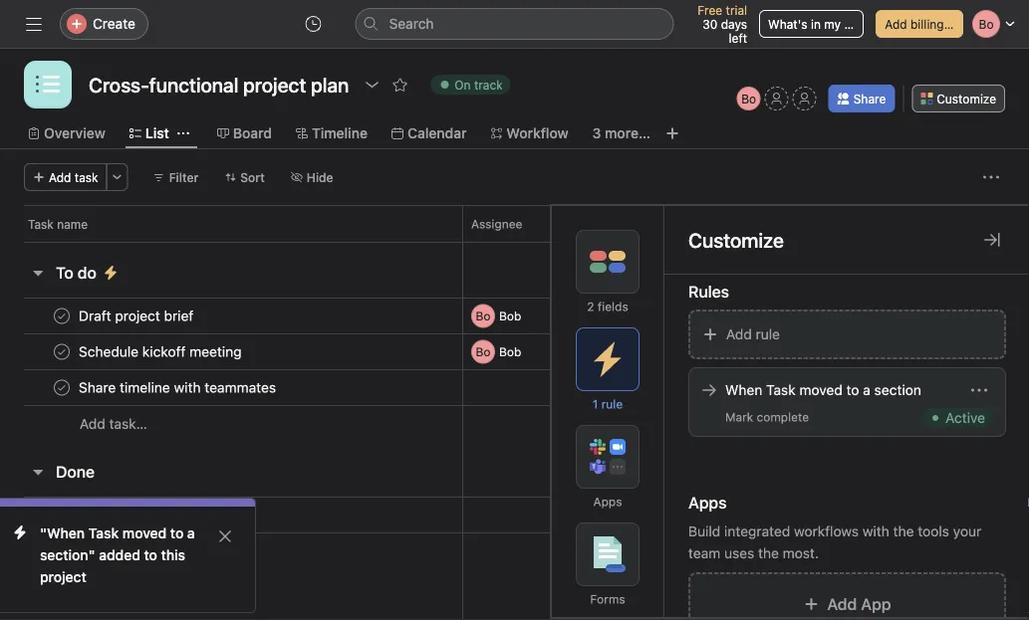 Task type: locate. For each thing, give the bounding box(es) containing it.
filter
[[169, 170, 199, 184]]

oct for oct 26 – 30
[[590, 381, 610, 395]]

27
[[642, 345, 656, 359], [613, 509, 627, 522]]

completed image
[[50, 340, 74, 364]]

completed image left titles text field
[[50, 504, 74, 527]]

0 horizontal spatial task
[[28, 217, 54, 231]]

1 vertical spatial add task…
[[80, 543, 147, 560]]

tools
[[918, 523, 949, 540]]

mark
[[725, 410, 753, 424]]

completed checkbox for – oct 26
[[50, 304, 74, 328]]

27 left 31
[[613, 509, 627, 522]]

2 add task… from the top
[[80, 543, 147, 560]]

rule right 1
[[601, 397, 623, 411]]

sort button
[[215, 163, 274, 191]]

add task… up "done" button
[[80, 416, 147, 432]]

0 vertical spatial 26
[[661, 309, 676, 323]]

oct up 1
[[590, 381, 610, 395]]

history image
[[305, 16, 321, 32]]

1 horizontal spatial 27
[[642, 345, 656, 359]]

completed checkbox down completed icon
[[50, 376, 74, 400]]

2 fields
[[587, 300, 628, 314]]

add task… inside header to do tree grid
[[80, 416, 147, 432]]

task left name
[[28, 217, 54, 231]]

this
[[161, 547, 185, 564]]

to up this
[[170, 525, 184, 542]]

what's
[[768, 17, 807, 31]]

when
[[725, 382, 762, 398]]

add task… button inside header done tree grid
[[80, 541, 147, 563]]

task…
[[109, 416, 147, 432], [109, 543, 147, 560]]

27 inside header done tree grid
[[613, 509, 627, 522]]

rules
[[688, 282, 729, 301]]

task for "when task moved to a section" added to this project
[[88, 525, 119, 542]]

0 vertical spatial the
[[893, 523, 914, 540]]

add inside header done tree grid
[[80, 543, 105, 560]]

a down priority field for schedule kickoff meeting cell
[[863, 382, 871, 398]]

add left the app
[[827, 595, 857, 614]]

priority field for draft project brief cell
[[828, 298, 947, 335]]

apps left 31
[[593, 495, 622, 509]]

close details image
[[984, 232, 1000, 248]]

30 inside free trial 30 days left
[[703, 17, 718, 31]]

0 vertical spatial rule
[[756, 326, 780, 343]]

26 right fields
[[661, 309, 676, 323]]

more actions image right 'task' at the top left of the page
[[111, 171, 123, 183]]

oct inside header done tree grid
[[590, 509, 610, 522]]

30 down oct 25 – 27
[[642, 381, 657, 395]]

1
[[593, 397, 598, 411]]

1 vertical spatial 27
[[613, 509, 627, 522]]

1 vertical spatial task…
[[109, 543, 147, 560]]

add task button
[[24, 163, 107, 191]]

1 horizontal spatial apps
[[688, 494, 727, 513]]

add task… button down titles text field
[[80, 541, 147, 563]]

a
[[863, 382, 871, 398], [187, 525, 195, 542]]

collaborators
[[708, 217, 784, 231]]

1 vertical spatial rule
[[601, 397, 623, 411]]

active
[[945, 410, 985, 426]]

– inside header done tree grid
[[631, 509, 638, 522]]

priority field for share timeline with teammates cell
[[828, 370, 947, 406]]

completed image for – oct 26
[[50, 304, 74, 328]]

overview
[[44, 125, 105, 141]]

2 horizontal spatial to
[[846, 382, 859, 398]]

0 vertical spatial completed checkbox
[[50, 304, 74, 328]]

oct for oct 25 – 27
[[590, 345, 610, 359]]

– right "25"
[[631, 345, 638, 359]]

Completed checkbox
[[50, 304, 74, 328], [50, 376, 74, 400], [50, 504, 74, 527]]

completed image down completed icon
[[50, 376, 74, 400]]

bo button
[[737, 87, 761, 111]]

27 inside header to do tree grid
[[642, 345, 656, 359]]

1 vertical spatial to
[[170, 525, 184, 542]]

0 vertical spatial add task… row
[[0, 405, 1029, 442]]

moved for section"
[[122, 525, 167, 542]]

completed image
[[50, 304, 74, 328], [50, 376, 74, 400], [50, 504, 74, 527]]

–
[[627, 309, 634, 323], [631, 345, 638, 359], [632, 381, 639, 395], [631, 509, 638, 522]]

section down added
[[90, 582, 144, 601]]

done
[[56, 463, 95, 482]]

completed image up completed checkbox
[[50, 304, 74, 328]]

1 task… from the top
[[109, 416, 147, 432]]

2 horizontal spatial task
[[766, 382, 796, 398]]

date
[[616, 217, 641, 231]]

1 vertical spatial moved
[[122, 525, 167, 542]]

0 vertical spatial bo
[[741, 92, 756, 106]]

add down section"
[[56, 582, 85, 601]]

1 add task… from the top
[[80, 416, 147, 432]]

2 add task… button from the top
[[80, 541, 147, 563]]

0 horizontal spatial rule
[[601, 397, 623, 411]]

to left this
[[144, 547, 157, 564]]

completed checkbox inside share timeline with teammates cell
[[50, 376, 74, 400]]

1 horizontal spatial a
[[863, 382, 871, 398]]

0 horizontal spatial section
[[90, 582, 144, 601]]

add down the "when
[[80, 543, 105, 560]]

0 vertical spatial to
[[846, 382, 859, 398]]

add task… button up "done" button
[[80, 413, 147, 435]]

list link
[[129, 123, 169, 144]]

oct left 31
[[590, 509, 610, 522]]

more actions image
[[983, 169, 999, 185], [111, 171, 123, 183]]

add up "done" button
[[80, 416, 105, 432]]

add app button
[[688, 573, 1006, 621]]

moved up complete
[[799, 382, 843, 398]]

a inside "when task moved to a section" added to this project
[[187, 525, 195, 542]]

forms
[[590, 593, 625, 607]]

None text field
[[84, 67, 354, 103]]

1 horizontal spatial task
[[88, 525, 119, 542]]

1 horizontal spatial customize
[[937, 92, 996, 106]]

1 vertical spatial add task… button
[[80, 541, 147, 563]]

row containing oct 26
[[0, 368, 1029, 408]]

2 vertical spatial to
[[144, 547, 157, 564]]

0 vertical spatial add task…
[[80, 416, 147, 432]]

0 vertical spatial completed image
[[50, 304, 74, 328]]

add rule
[[726, 326, 780, 343]]

add tab image
[[664, 126, 680, 141]]

bob for today
[[499, 309, 521, 323]]

section down priority field for schedule kickoff meeting cell
[[874, 382, 921, 398]]

completed checkbox left titles text field
[[50, 504, 74, 527]]

left
[[729, 31, 747, 45]]

task name
[[28, 217, 88, 231]]

moved up added
[[122, 525, 167, 542]]

app
[[861, 595, 891, 614]]

2 vertical spatial bo
[[476, 345, 491, 359]]

schedule kickoff meeting cell
[[0, 334, 463, 371]]

2 vertical spatial completed image
[[50, 504, 74, 527]]

rules for to do image
[[102, 265, 118, 281]]

0 vertical spatial add task… button
[[80, 413, 147, 435]]

1 vertical spatial task
[[766, 382, 796, 398]]

completed checkbox inside the draft project brief cell
[[50, 304, 74, 328]]

task… left this
[[109, 543, 147, 560]]

customize up rules
[[688, 228, 784, 252]]

0 vertical spatial 30
[[703, 17, 718, 31]]

show options image
[[364, 77, 380, 93]]

a left the close image
[[187, 525, 195, 542]]

0 vertical spatial 27
[[642, 345, 656, 359]]

1 vertical spatial bob
[[499, 345, 521, 359]]

1 vertical spatial completed checkbox
[[50, 376, 74, 400]]

add
[[885, 17, 907, 31], [49, 170, 71, 184], [726, 326, 752, 343], [80, 416, 105, 432], [80, 543, 105, 560], [56, 582, 85, 601], [827, 595, 857, 614]]

completed checkbox up completed checkbox
[[50, 304, 74, 328]]

bo
[[741, 92, 756, 106], [476, 309, 491, 323], [476, 345, 491, 359]]

apps
[[688, 494, 727, 513], [593, 495, 622, 509]]

1 vertical spatial add task… row
[[0, 533, 1029, 570]]

draft project brief cell
[[0, 298, 463, 335]]

0 vertical spatial customize
[[937, 92, 996, 106]]

row containing task name
[[0, 205, 1029, 242]]

2 vertical spatial completed checkbox
[[50, 504, 74, 527]]

apps up build
[[688, 494, 727, 513]]

to
[[846, 382, 859, 398], [170, 525, 184, 542], [144, 547, 157, 564]]

customize
[[937, 92, 996, 106], [688, 228, 784, 252]]

task… inside header to do tree grid
[[109, 416, 147, 432]]

1 vertical spatial section
[[90, 582, 144, 601]]

sort
[[240, 170, 265, 184]]

the
[[893, 523, 914, 540], [758, 545, 779, 562]]

list
[[145, 125, 169, 141]]

to do
[[56, 263, 96, 282]]

rule
[[756, 326, 780, 343], [601, 397, 623, 411]]

customize down info
[[937, 92, 996, 106]]

fields
[[598, 300, 628, 314]]

bob
[[499, 309, 521, 323], [499, 345, 521, 359]]

task inside "when task moved to a section" added to this project
[[88, 525, 119, 542]]

your
[[953, 523, 981, 540]]

expand sidebar image
[[26, 16, 42, 32]]

rule for 1 rule
[[601, 397, 623, 411]]

the right the with
[[893, 523, 914, 540]]

1 completed checkbox from the top
[[50, 304, 74, 328]]

project
[[40, 569, 86, 586]]

1 vertical spatial bo
[[476, 309, 491, 323]]

27 right "25"
[[642, 345, 656, 359]]

more actions image up status
[[983, 169, 999, 185]]

0 horizontal spatial moved
[[122, 525, 167, 542]]

0 horizontal spatial 30
[[642, 381, 657, 395]]

0 vertical spatial task…
[[109, 416, 147, 432]]

my
[[824, 17, 841, 31]]

row
[[0, 205, 1029, 242], [24, 241, 1029, 243], [0, 296, 1029, 336], [0, 332, 1029, 372], [0, 368, 1029, 408], [0, 496, 1029, 535]]

mark complete
[[725, 410, 809, 424]]

workflow
[[507, 125, 568, 141]]

info
[[947, 17, 968, 31]]

timeline
[[312, 125, 368, 141]]

most.
[[783, 545, 819, 562]]

– down oct 25 – 27
[[632, 381, 639, 395]]

30
[[703, 17, 718, 31], [642, 381, 657, 395]]

to down priority field for schedule kickoff meeting cell
[[846, 382, 859, 398]]

section inside button
[[90, 582, 144, 601]]

add inside header to do tree grid
[[80, 416, 105, 432]]

1 horizontal spatial rule
[[756, 326, 780, 343]]

0 vertical spatial section
[[874, 382, 921, 398]]

assignee
[[471, 217, 522, 231]]

1 horizontal spatial the
[[893, 523, 914, 540]]

0 vertical spatial bob
[[499, 309, 521, 323]]

0 vertical spatial moved
[[799, 382, 843, 398]]

1 vertical spatial a
[[187, 525, 195, 542]]

0 horizontal spatial 27
[[613, 509, 627, 522]]

customize button
[[912, 85, 1005, 113]]

1 vertical spatial 30
[[642, 381, 657, 395]]

search
[[389, 15, 434, 32]]

rule inside button
[[756, 326, 780, 343]]

add task… down titles text field
[[80, 543, 147, 560]]

1 horizontal spatial 30
[[703, 17, 718, 31]]

moved
[[799, 382, 843, 398], [122, 525, 167, 542]]

oct left "25"
[[590, 345, 610, 359]]

completed image inside the draft project brief cell
[[50, 304, 74, 328]]

2 bob from the top
[[499, 345, 521, 359]]

customize inside dropdown button
[[937, 92, 996, 106]]

– left 31
[[631, 509, 638, 522]]

on
[[455, 78, 471, 92]]

task
[[28, 217, 54, 231], [766, 382, 796, 398], [88, 525, 119, 542]]

bo for today – oct 26
[[476, 309, 491, 323]]

1 horizontal spatial section
[[874, 382, 921, 398]]

add task… button
[[80, 413, 147, 435], [80, 541, 147, 563]]

completed image inside share timeline with teammates cell
[[50, 376, 74, 400]]

task up complete
[[766, 382, 796, 398]]

0 horizontal spatial 26
[[613, 381, 628, 395]]

Titles text field
[[75, 506, 120, 525]]

1 horizontal spatial to
[[170, 525, 184, 542]]

completed checkbox inside titles cell
[[50, 504, 74, 527]]

1 add task… button from the top
[[80, 413, 147, 435]]

on track
[[455, 78, 503, 92]]

the down integrated
[[758, 545, 779, 562]]

0 horizontal spatial a
[[187, 525, 195, 542]]

1 completed image from the top
[[50, 304, 74, 328]]

2 vertical spatial task
[[88, 525, 119, 542]]

3 completed image from the top
[[50, 504, 74, 527]]

0 vertical spatial task
[[28, 217, 54, 231]]

30 left days
[[703, 17, 718, 31]]

1 bob from the top
[[499, 309, 521, 323]]

task… down share timeline with teammates text field
[[109, 416, 147, 432]]

moved inside "when task moved to a section" added to this project
[[122, 525, 167, 542]]

0 horizontal spatial the
[[758, 545, 779, 562]]

3 completed checkbox from the top
[[50, 504, 74, 527]]

26 up 1 rule
[[613, 381, 628, 395]]

1 horizontal spatial 26
[[661, 309, 676, 323]]

task up added
[[88, 525, 119, 542]]

2 completed checkbox from the top
[[50, 376, 74, 400]]

tab actions image
[[177, 128, 189, 139]]

2 task… from the top
[[109, 543, 147, 560]]

status
[[955, 217, 991, 231]]

1 vertical spatial customize
[[688, 228, 784, 252]]

oct
[[637, 309, 657, 323], [590, 345, 610, 359], [590, 381, 610, 395], [590, 509, 610, 522]]

1 horizontal spatial moved
[[799, 382, 843, 398]]

add billing info button
[[876, 10, 968, 38]]

rule up when
[[756, 326, 780, 343]]

1 vertical spatial completed image
[[50, 376, 74, 400]]

2 completed image from the top
[[50, 376, 74, 400]]

0 vertical spatial a
[[863, 382, 871, 398]]

add task… row
[[0, 405, 1029, 442], [0, 533, 1029, 570]]

calendar
[[407, 125, 467, 141]]

0 horizontal spatial apps
[[593, 495, 622, 509]]



Task type: vqa. For each thing, say whether or not it's contained in the screenshot.
sub- to the middle
no



Task type: describe. For each thing, give the bounding box(es) containing it.
open menu image
[[971, 383, 987, 398]]

track
[[474, 78, 503, 92]]

3 more…
[[592, 125, 650, 141]]

25
[[613, 345, 628, 359]]

when task moved to a section
[[725, 382, 921, 398]]

collapse task list for this section image
[[30, 464, 46, 480]]

oct 25 – 27
[[590, 345, 656, 359]]

Completed checkbox
[[50, 340, 74, 364]]

add down rules
[[726, 326, 752, 343]]

free trial 30 days left
[[698, 3, 747, 45]]

add rule button
[[688, 310, 1006, 360]]

today
[[590, 309, 623, 323]]

completed image for – 30
[[50, 376, 74, 400]]

Schedule kickoff meeting text field
[[75, 342, 248, 362]]

to for when task moved to a section
[[846, 382, 859, 398]]

– for oct 27
[[631, 509, 638, 522]]

free
[[698, 3, 722, 17]]

workflows
[[794, 523, 859, 540]]

add app
[[827, 595, 891, 614]]

bob for oct
[[499, 345, 521, 359]]

add billing info
[[885, 17, 968, 31]]

what's in my trial?
[[768, 17, 872, 31]]

priority field for schedule kickoff meeting cell
[[828, 334, 947, 371]]

task… inside header done tree grid
[[109, 543, 147, 560]]

30 inside row
[[642, 381, 657, 395]]

a for "when task moved to a section" added to this project
[[187, 525, 195, 542]]

oct for oct 27 – 31
[[590, 509, 610, 522]]

1 add task… row from the top
[[0, 405, 1029, 442]]

board
[[233, 125, 272, 141]]

add task
[[49, 170, 98, 184]]

status field for titles cell
[[946, 497, 1029, 534]]

calendar link
[[391, 123, 467, 144]]

name
[[57, 217, 88, 231]]

section"
[[40, 547, 95, 564]]

billing
[[911, 17, 944, 31]]

task for when task moved to a section
[[766, 382, 796, 398]]

search button
[[355, 8, 674, 40]]

more…
[[605, 125, 650, 141]]

board link
[[217, 123, 272, 144]]

priority field for titles cell
[[828, 497, 947, 534]]

bo for oct 25 – 27
[[476, 345, 491, 359]]

bo inside bo button
[[741, 92, 756, 106]]

share button
[[829, 85, 895, 113]]

1 horizontal spatial more actions image
[[983, 169, 999, 185]]

completed image inside titles cell
[[50, 504, 74, 527]]

add left 'task' at the top left of the page
[[49, 170, 71, 184]]

create
[[93, 15, 135, 32]]

today – oct 26
[[590, 309, 676, 323]]

Draft project brief text field
[[75, 306, 200, 326]]

days
[[721, 17, 747, 31]]

a for when task moved to a section
[[863, 382, 871, 398]]

– for oct 25
[[631, 345, 638, 359]]

status field for draft project brief cell
[[946, 298, 1029, 335]]

31
[[641, 509, 654, 522]]

rule for add rule
[[756, 326, 780, 343]]

2
[[587, 300, 594, 314]]

hide
[[307, 170, 333, 184]]

build integrated workflows with the tools your team uses the most.
[[688, 523, 981, 562]]

timeline link
[[296, 123, 368, 144]]

to for "when task moved to a section" added to this project
[[170, 525, 184, 542]]

header done tree grid
[[0, 496, 1029, 570]]

"when task moved to a section" added to this project
[[40, 525, 195, 586]]

completed checkbox for – 30
[[50, 376, 74, 400]]

titles cell
[[0, 497, 463, 534]]

hide button
[[282, 163, 342, 191]]

added
[[99, 547, 140, 564]]

0 horizontal spatial more actions image
[[111, 171, 123, 183]]

Share timeline with teammates text field
[[75, 378, 282, 398]]

due date
[[590, 217, 641, 231]]

complete
[[757, 410, 809, 424]]

oct right fields
[[637, 309, 657, 323]]

on track button
[[422, 71, 520, 99]]

share timeline with teammates cell
[[0, 370, 463, 406]]

header to do tree grid
[[0, 296, 1029, 442]]

1 vertical spatial 26
[[613, 381, 628, 395]]

moved for section
[[799, 382, 843, 398]]

to do button
[[56, 255, 96, 291]]

workflow link
[[491, 123, 568, 144]]

in
[[811, 17, 821, 31]]

3
[[592, 125, 601, 141]]

3 more… button
[[592, 123, 650, 144]]

to
[[56, 263, 73, 282]]

status field for share timeline with teammates cell
[[946, 370, 1029, 406]]

trial
[[726, 3, 747, 17]]

status field for schedule kickoff meeting cell
[[946, 334, 1029, 371]]

add task… button inside header to do tree grid
[[80, 413, 147, 435]]

row containing oct 27
[[0, 496, 1029, 535]]

1 rule
[[593, 397, 623, 411]]

filter button
[[144, 163, 207, 191]]

oct 26 – 30
[[590, 381, 657, 395]]

collapse task list for this section image
[[30, 265, 46, 281]]

add to starred image
[[392, 77, 408, 93]]

create button
[[60, 8, 148, 40]]

0 horizontal spatial to
[[144, 547, 157, 564]]

add task… inside header done tree grid
[[80, 543, 147, 560]]

– for oct 26
[[632, 381, 639, 395]]

task
[[75, 170, 98, 184]]

trial?
[[844, 17, 872, 31]]

with
[[863, 523, 889, 540]]

integrated
[[724, 523, 790, 540]]

1 vertical spatial the
[[758, 545, 779, 562]]

overview link
[[28, 123, 105, 144]]

close image
[[217, 529, 233, 545]]

do
[[78, 263, 96, 282]]

– right today at the right of page
[[627, 309, 634, 323]]

search list box
[[355, 8, 674, 40]]

"when
[[40, 525, 85, 542]]

2 add task… row from the top
[[0, 533, 1029, 570]]

done button
[[56, 454, 95, 490]]

share
[[853, 92, 886, 106]]

add left billing
[[885, 17, 907, 31]]

0 horizontal spatial customize
[[688, 228, 784, 252]]

build
[[688, 523, 720, 540]]

due
[[590, 217, 612, 231]]

add section
[[56, 582, 144, 601]]

add section button
[[24, 574, 152, 610]]

list image
[[36, 73, 60, 97]]

uses
[[724, 545, 754, 562]]

oct 27 – 31
[[590, 509, 654, 522]]

team
[[688, 545, 721, 562]]



